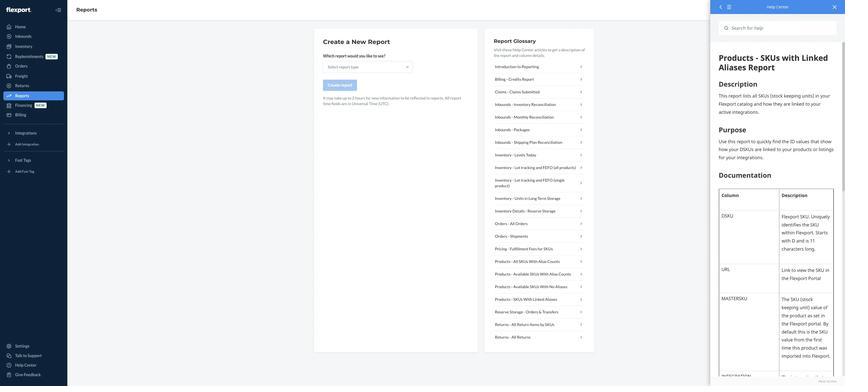 Task type: locate. For each thing, give the bounding box(es) containing it.
returns for returns - all returns
[[495, 335, 509, 340]]

- down 'fulfillment'
[[512, 260, 513, 264]]

- right details
[[526, 209, 527, 214]]

claims down credits
[[510, 90, 522, 94]]

- inside products - all skus with alias counts button
[[512, 260, 513, 264]]

alias inside products - available skus with alias counts button
[[550, 272, 558, 277]]

0 vertical spatial new
[[47, 55, 56, 59]]

create up which on the top
[[323, 38, 345, 46]]

0 horizontal spatial in
[[348, 101, 351, 106]]

inbounds for inbounds
[[15, 34, 32, 39]]

reserve
[[528, 209, 542, 214], [495, 310, 509, 315]]

reserve storage - orders & transfers button
[[494, 307, 586, 319]]

reconciliation down inbounds - inventory reconciliation button
[[530, 115, 554, 120]]

skus inside the pricing - fulfillment fees for skus button
[[544, 247, 553, 252]]

with down products - all skus with alias counts button
[[541, 272, 549, 277]]

alias inside products - all skus with alias counts button
[[539, 260, 547, 264]]

help center
[[768, 4, 790, 10], [15, 364, 37, 368]]

tracking down inventory - lot tracking and fefo (all products)
[[521, 178, 536, 183]]

inventory - levels today button
[[494, 149, 586, 162]]

inventory - lot tracking and fefo (all products)
[[495, 165, 577, 170]]

all down 'fulfillment'
[[514, 260, 519, 264]]

skus down the pricing - fulfillment fees for skus
[[519, 260, 529, 264]]

1 vertical spatial reports link
[[3, 92, 64, 101]]

report inside it may take up to 2 hours for new information to be reflected in reports. all report time fields are in universal time (utc).
[[451, 96, 462, 101]]

0 horizontal spatial claims
[[495, 90, 507, 94]]

fast left "tag"
[[22, 170, 28, 174]]

all down returns - all return items by skus
[[512, 335, 517, 340]]

lot down inventory - levels today
[[515, 165, 521, 170]]

- inside returns - all return items by skus button
[[510, 323, 511, 328]]

term
[[538, 196, 547, 201]]

new up orders link
[[47, 55, 56, 59]]

skus
[[544, 247, 553, 252], [519, 260, 529, 264], [530, 272, 540, 277], [530, 285, 540, 290], [514, 298, 523, 302], [546, 323, 555, 328]]

inventory up orders - all orders
[[495, 209, 512, 214]]

0 vertical spatial add
[[15, 143, 21, 147]]

- for products - skus with linked aliases
[[512, 298, 513, 302]]

- for inventory - levels today
[[513, 153, 514, 158]]

report down reporting
[[523, 77, 535, 82]]

2 products from the top
[[495, 272, 511, 277]]

1 horizontal spatial new
[[47, 55, 56, 59]]

in right are
[[348, 101, 351, 106]]

home link
[[3, 22, 64, 31]]

- inside the pricing - fulfillment fees for skus button
[[508, 247, 510, 252]]

skus inside products - all skus with alias counts button
[[519, 260, 529, 264]]

1 vertical spatial in
[[348, 101, 351, 106]]

- inside inventory details - reserve storage button
[[526, 209, 527, 214]]

inventory down the product)
[[495, 196, 512, 201]]

- inside orders - all orders button
[[508, 222, 510, 226]]

with
[[529, 260, 538, 264], [541, 272, 549, 277], [541, 285, 549, 290], [524, 298, 533, 302]]

- inside products - skus with linked aliases button
[[512, 298, 513, 302]]

select
[[328, 65, 339, 69]]

0 vertical spatial help center
[[768, 4, 790, 10]]

available inside button
[[514, 285, 530, 290]]

it may take up to 2 hours for new information to be reflected in reports. all report time fields are in universal time (utc).
[[323, 96, 462, 106]]

- inside inbounds - monthly reconciliation button
[[512, 115, 514, 120]]

all inside it may take up to 2 hours for new information to be reflected in reports. all report time fields are in universal time (utc).
[[445, 96, 450, 101]]

0 horizontal spatial alias
[[539, 260, 547, 264]]

pricing - fulfillment fees for skus button
[[494, 243, 586, 256]]

dixa
[[832, 380, 838, 384]]

introduction to reporting
[[495, 64, 540, 69]]

billing down financing on the top
[[15, 113, 26, 117]]

- inside inventory - units in long term storage button
[[513, 196, 514, 201]]

help up the search 'search box'
[[768, 4, 776, 10]]

to right talk at the left bottom
[[23, 354, 27, 359]]

2 tracking from the top
[[521, 178, 536, 183]]

may
[[327, 96, 334, 101]]

billing for billing - credits report
[[495, 77, 506, 82]]

new inside it may take up to 2 hours for new information to be reflected in reports. all report time fields are in universal time (utc).
[[372, 96, 379, 101]]

- inside products - available skus with no aliases button
[[512, 285, 513, 290]]

1 horizontal spatial claims
[[510, 90, 522, 94]]

claims
[[495, 90, 507, 94], [510, 90, 522, 94]]

skus inside products - available skus with alias counts button
[[530, 272, 540, 277]]

inventory inside inventory - lot tracking and fefo (single product)
[[495, 178, 512, 183]]

lot inside button
[[515, 165, 521, 170]]

returns for returns - all return items by skus
[[495, 323, 509, 328]]

0 horizontal spatial by
[[541, 323, 545, 328]]

2 horizontal spatial help
[[768, 4, 776, 10]]

inbounds up inbounds - packages
[[495, 115, 511, 120]]

counts inside button
[[559, 272, 572, 277]]

by
[[541, 323, 545, 328], [828, 380, 831, 384]]

2 fefo from the top
[[543, 178, 553, 183]]

products for products - available skus with alias counts
[[495, 272, 511, 277]]

plan
[[530, 140, 538, 145]]

1 vertical spatial counts
[[559, 272, 572, 277]]

glossary
[[514, 38, 536, 44]]

create inside button
[[328, 83, 340, 88]]

inbounds link
[[3, 32, 64, 41]]

2 vertical spatial help
[[15, 364, 24, 368]]

- down products - all skus with alias counts
[[512, 272, 513, 277]]

by inside button
[[541, 323, 545, 328]]

1 tracking from the top
[[521, 165, 536, 170]]

1 vertical spatial available
[[514, 285, 530, 290]]

- up the inventory - units in long term storage
[[513, 178, 514, 183]]

2 horizontal spatial new
[[372, 96, 379, 101]]

0 vertical spatial in
[[427, 96, 430, 101]]

fefo for (single
[[543, 178, 553, 183]]

- down inventory - levels today
[[513, 165, 514, 170]]

products for products - available skus with no aliases
[[495, 285, 511, 290]]

would
[[348, 54, 359, 58]]

1 vertical spatial alias
[[550, 272, 558, 277]]

financing
[[15, 103, 32, 108]]

products
[[495, 260, 511, 264], [495, 272, 511, 277], [495, 285, 511, 290], [495, 298, 511, 302]]

fast tags
[[15, 158, 31, 163]]

fefo
[[543, 165, 553, 170], [543, 178, 553, 183]]

2 horizontal spatial center
[[777, 4, 790, 10]]

report up these
[[494, 38, 512, 44]]

orders up orders - shipments
[[495, 222, 508, 226]]

report inside button
[[341, 83, 353, 88]]

new for replenishments
[[47, 55, 56, 59]]

0 vertical spatial tracking
[[521, 165, 536, 170]]

fast left "tags"
[[15, 158, 23, 163]]

in left reports.
[[427, 96, 430, 101]]

- inside claims - claims submitted button
[[508, 90, 509, 94]]

- left the units
[[513, 196, 514, 201]]

alias
[[539, 260, 547, 264], [550, 272, 558, 277]]

1 vertical spatial new
[[372, 96, 379, 101]]

transfers
[[543, 310, 559, 315]]

fefo inside button
[[543, 165, 553, 170]]

universal
[[352, 101, 369, 106]]

1 add from the top
[[15, 143, 21, 147]]

1 lot from the top
[[515, 165, 521, 170]]

to left 'get'
[[548, 47, 552, 52]]

be
[[406, 96, 410, 101]]

orders up pricing
[[495, 234, 508, 239]]

0 vertical spatial by
[[541, 323, 545, 328]]

all for products - all skus with alias counts
[[514, 260, 519, 264]]

inventory - lot tracking and fefo (single product)
[[495, 178, 565, 189]]

1 vertical spatial lot
[[515, 178, 521, 183]]

0 vertical spatial fast
[[15, 158, 23, 163]]

for right fees
[[538, 247, 543, 252]]

1 vertical spatial center
[[522, 47, 534, 52]]

2 vertical spatial new
[[36, 104, 45, 108]]

reconciliation for inbounds - inventory reconciliation
[[532, 102, 556, 107]]

1 vertical spatial aliases
[[546, 298, 558, 302]]

all right reports.
[[445, 96, 450, 101]]

center inside visit these help center articles to get a description of the report and column details.
[[522, 47, 534, 52]]

reporting
[[522, 64, 540, 69]]

with left the no
[[541, 285, 549, 290]]

0 vertical spatial for
[[366, 96, 371, 101]]

inbounds down inbounds - packages
[[495, 140, 511, 145]]

lot up the units
[[515, 178, 521, 183]]

shipping
[[514, 140, 529, 145]]

0 vertical spatial storage
[[548, 196, 561, 201]]

skus down transfers
[[546, 323, 555, 328]]

available up products - skus with linked aliases
[[514, 285, 530, 290]]

1 fefo from the top
[[543, 165, 553, 170]]

1 vertical spatial fefo
[[543, 178, 553, 183]]

- for returns - all returns
[[510, 335, 511, 340]]

tracking inside inventory - lot tracking and fefo (single product)
[[521, 178, 536, 183]]

orders for orders
[[15, 64, 28, 69]]

skus up reserve storage - orders & transfers
[[514, 298, 523, 302]]

all left "return"
[[512, 323, 517, 328]]

for up "time"
[[366, 96, 371, 101]]

inbounds down 'home'
[[15, 34, 32, 39]]

create report button
[[323, 80, 357, 91]]

4 products from the top
[[495, 298, 511, 302]]

- for inventory - lot tracking and fefo (all products)
[[513, 165, 514, 170]]

create a new report
[[323, 38, 391, 46]]

- for returns - all return items by skus
[[510, 323, 511, 328]]

- inside products - available skus with alias counts button
[[512, 272, 513, 277]]

new
[[352, 38, 367, 46]]

inventory - lot tracking and fefo (all products) button
[[494, 162, 586, 174]]

counts inside button
[[548, 260, 560, 264]]

by left dixa
[[828, 380, 831, 384]]

select report type
[[328, 65, 359, 69]]

add for add fast tag
[[15, 170, 21, 174]]

inventory for inventory - lot tracking and fefo (single product)
[[495, 178, 512, 183]]

2 lot from the top
[[515, 178, 521, 183]]

1 vertical spatial help center
[[15, 364, 37, 368]]

available
[[514, 272, 530, 277], [514, 285, 530, 290]]

1 vertical spatial reconciliation
[[530, 115, 554, 120]]

help center up the search 'search box'
[[768, 4, 790, 10]]

0 vertical spatial billing
[[495, 77, 506, 82]]

0 vertical spatial available
[[514, 272, 530, 277]]

2 add from the top
[[15, 170, 21, 174]]

1 horizontal spatial report
[[494, 38, 512, 44]]

all up orders - shipments
[[511, 222, 515, 226]]

1 horizontal spatial center
[[522, 47, 534, 52]]

center down talk to support
[[24, 364, 37, 368]]

- left monthly at the right top
[[512, 115, 514, 120]]

add down fast tags
[[15, 170, 21, 174]]

- right pricing
[[508, 247, 510, 252]]

0 horizontal spatial for
[[366, 96, 371, 101]]

1 horizontal spatial help center
[[768, 4, 790, 10]]

reserve up returns - all return items by skus
[[495, 310, 509, 315]]

inbounds down claims - claims submitted
[[495, 102, 511, 107]]

reconciliation down claims - claims submitted button
[[532, 102, 556, 107]]

for inside button
[[538, 247, 543, 252]]

2 horizontal spatial in
[[525, 196, 528, 201]]

report inside billing - credits report button
[[523, 77, 535, 82]]

- inside inventory - levels today button
[[513, 153, 514, 158]]

claims down billing - credits report
[[495, 90, 507, 94]]

center up the column
[[522, 47, 534, 52]]

report for which report would you like to see?
[[336, 54, 347, 58]]

report for billing - credits report
[[523, 77, 535, 82]]

- down billing - credits report
[[508, 90, 509, 94]]

1 horizontal spatial for
[[538, 247, 543, 252]]

skus down products - available skus with alias counts
[[530, 285, 540, 290]]

billing inside button
[[495, 77, 506, 82]]

inbounds - monthly reconciliation
[[495, 115, 554, 120]]

- inside inbounds - inventory reconciliation button
[[512, 102, 514, 107]]

0 vertical spatial fefo
[[543, 165, 553, 170]]

a right 'get'
[[559, 47, 561, 52]]

orders up freight
[[15, 64, 28, 69]]

- inside the inventory - lot tracking and fefo (all products) button
[[513, 165, 514, 170]]

a inside visit these help center articles to get a description of the report and column details.
[[559, 47, 561, 52]]

2 vertical spatial and
[[536, 178, 543, 183]]

and
[[513, 53, 519, 58], [536, 165, 543, 170], [536, 178, 543, 183]]

report down these
[[501, 53, 512, 58]]

reconciliation down the inbounds - packages button
[[538, 140, 563, 145]]

skus inside products - available skus with no aliases button
[[530, 285, 540, 290]]

products inside button
[[495, 272, 511, 277]]

0 vertical spatial lot
[[515, 165, 521, 170]]

returns link
[[3, 81, 64, 90]]

lot for inventory - lot tracking and fefo (single product)
[[515, 178, 521, 183]]

and down inventory - levels today button
[[536, 165, 543, 170]]

inbounds
[[15, 34, 32, 39], [495, 102, 511, 107], [495, 115, 511, 120], [495, 128, 511, 132], [495, 140, 511, 145]]

products - skus with linked aliases
[[495, 298, 558, 302]]

and inside the inventory - lot tracking and fefo (all products) button
[[536, 165, 543, 170]]

3 products from the top
[[495, 285, 511, 290]]

reconciliation for inbounds - monthly reconciliation
[[530, 115, 554, 120]]

1 vertical spatial reserve
[[495, 310, 509, 315]]

billing down introduction
[[495, 77, 506, 82]]

- inside orders - shipments button
[[508, 234, 510, 239]]

which
[[323, 54, 335, 58]]

monthly
[[514, 115, 529, 120]]

returns - all returns
[[495, 335, 531, 340]]

storage
[[548, 196, 561, 201], [543, 209, 556, 214], [510, 310, 523, 315]]

0 vertical spatial aliases
[[556, 285, 568, 290]]

2 horizontal spatial report
[[523, 77, 535, 82]]

in left long
[[525, 196, 528, 201]]

a
[[346, 38, 350, 46], [559, 47, 561, 52]]

2 vertical spatial reconciliation
[[538, 140, 563, 145]]

inventory up the product)
[[495, 178, 512, 183]]

and down the inventory - lot tracking and fefo (all products) button
[[536, 178, 543, 183]]

- up products - skus with linked aliases
[[512, 285, 513, 290]]

0 vertical spatial create
[[323, 38, 345, 46]]

a left new
[[346, 38, 350, 46]]

0 vertical spatial reports link
[[76, 7, 97, 13]]

alias down the pricing - fulfillment fees for skus button
[[539, 260, 547, 264]]

home
[[15, 24, 26, 29]]

- for orders - all orders
[[508, 222, 510, 226]]

inbounds for inbounds - shipping plan reconciliation
[[495, 140, 511, 145]]

skus inside returns - all return items by skus button
[[546, 323, 555, 328]]

freight
[[15, 74, 28, 79]]

alias for products - all skus with alias counts
[[539, 260, 547, 264]]

counts for products - all skus with alias counts
[[548, 260, 560, 264]]

- left levels at the right top of the page
[[513, 153, 514, 158]]

submitted
[[522, 90, 540, 94]]

units
[[515, 196, 524, 201]]

1 vertical spatial create
[[328, 83, 340, 88]]

with for products - available skus with alias counts
[[541, 272, 549, 277]]

give
[[15, 373, 23, 378]]

- for orders - shipments
[[508, 234, 510, 239]]

alias up the no
[[550, 272, 558, 277]]

- for inbounds - shipping plan reconciliation
[[512, 140, 514, 145]]

product)
[[495, 184, 510, 189]]

report for select report type
[[339, 65, 350, 69]]

0 vertical spatial counts
[[548, 260, 560, 264]]

0 horizontal spatial reports
[[15, 94, 29, 98]]

report for create a new report
[[368, 38, 391, 46]]

- inside billing - credits report button
[[507, 77, 508, 82]]

1 horizontal spatial help
[[513, 47, 521, 52]]

to left reporting
[[518, 64, 522, 69]]

returns - all return items by skus button
[[494, 319, 586, 332]]

to
[[548, 47, 552, 52], [374, 54, 377, 58], [518, 64, 522, 69], [348, 96, 352, 101], [401, 96, 405, 101], [23, 354, 27, 359]]

1 horizontal spatial in
[[427, 96, 430, 101]]

center up the search 'search box'
[[777, 4, 790, 10]]

1 vertical spatial fast
[[22, 170, 28, 174]]

tracking down the today
[[521, 165, 536, 170]]

long
[[529, 196, 537, 201]]

create up may
[[328, 83, 340, 88]]

1 vertical spatial billing
[[15, 113, 26, 117]]

orders - all orders
[[495, 222, 528, 226]]

- inside returns - all returns button
[[510, 335, 511, 340]]

aliases
[[556, 285, 568, 290], [546, 298, 558, 302]]

available down products - all skus with alias counts
[[514, 272, 530, 277]]

orders for orders - shipments
[[495, 234, 508, 239]]

alias for products - available skus with alias counts
[[550, 272, 558, 277]]

- left "return"
[[510, 323, 511, 328]]

products for products - all skus with alias counts
[[495, 260, 511, 264]]

with inside button
[[541, 272, 549, 277]]

center inside help center link
[[24, 364, 37, 368]]

1 horizontal spatial reports link
[[76, 7, 97, 13]]

1 horizontal spatial alias
[[550, 272, 558, 277]]

settings
[[15, 344, 29, 349]]

help up give
[[15, 364, 24, 368]]

inventory up monthly at the right top
[[514, 102, 531, 107]]

tracking
[[521, 165, 536, 170], [521, 178, 536, 183]]

add inside add integration link
[[15, 143, 21, 147]]

1 products from the top
[[495, 260, 511, 264]]

1 vertical spatial and
[[536, 165, 543, 170]]

storage up "return"
[[510, 310, 523, 315]]

0 horizontal spatial a
[[346, 38, 350, 46]]

add inside "add fast tag" link
[[15, 170, 21, 174]]

0 horizontal spatial billing
[[15, 113, 26, 117]]

storage inside button
[[548, 196, 561, 201]]

report
[[501, 53, 512, 58], [336, 54, 347, 58], [339, 65, 350, 69], [341, 83, 353, 88], [451, 96, 462, 101]]

add
[[15, 143, 21, 147], [15, 170, 21, 174]]

fefo left (all
[[543, 165, 553, 170]]

with down fees
[[529, 260, 538, 264]]

new up the billing "link"
[[36, 104, 45, 108]]

1 horizontal spatial reports
[[76, 7, 97, 13]]

- inside inbounds - shipping plan reconciliation button
[[512, 140, 514, 145]]

tracking for (single
[[521, 178, 536, 183]]

and left the column
[[513, 53, 519, 58]]

1 horizontal spatial a
[[559, 47, 561, 52]]

- left shipping
[[512, 140, 514, 145]]

inbounds - inventory reconciliation button
[[494, 99, 586, 111]]

0 vertical spatial and
[[513, 53, 519, 58]]

1 horizontal spatial by
[[828, 380, 831, 384]]

0 horizontal spatial report
[[368, 38, 391, 46]]

fast inside dropdown button
[[15, 158, 23, 163]]

lot inside inventory - lot tracking and fefo (single product)
[[515, 178, 521, 183]]

with left linked
[[524, 298, 533, 302]]

inventory for inventory details - reserve storage
[[495, 209, 512, 214]]

returns - all returns button
[[494, 332, 586, 344]]

reserve down long
[[528, 209, 542, 214]]

- for inventory - lot tracking and fefo (single product)
[[513, 178, 514, 183]]

integrations button
[[3, 129, 64, 138]]

2 vertical spatial center
[[24, 364, 37, 368]]

0 horizontal spatial new
[[36, 104, 45, 108]]

0 vertical spatial alias
[[539, 260, 547, 264]]

- left shipments
[[508, 234, 510, 239]]

fefo inside inventory - lot tracking and fefo (single product)
[[543, 178, 553, 183]]

2 claims from the left
[[510, 90, 522, 94]]

1 vertical spatial tracking
[[521, 178, 536, 183]]

billing inside "link"
[[15, 113, 26, 117]]

see?
[[378, 54, 386, 58]]

fields
[[332, 101, 341, 106]]

the
[[494, 53, 500, 58]]

0 vertical spatial reconciliation
[[532, 102, 556, 107]]

2 vertical spatial in
[[525, 196, 528, 201]]

2 available from the top
[[514, 285, 530, 290]]

flexport logo image
[[6, 7, 31, 13]]

- inside the inbounds - packages button
[[512, 128, 514, 132]]

- down claims - claims submitted
[[512, 102, 514, 107]]

get
[[553, 47, 558, 52]]

- up returns - all return items by skus
[[524, 310, 526, 315]]

inventory inside button
[[514, 102, 531, 107]]

0 horizontal spatial help center
[[15, 364, 37, 368]]

1 horizontal spatial billing
[[495, 77, 506, 82]]

- left packages
[[512, 128, 514, 132]]

- left credits
[[507, 77, 508, 82]]

inbounds for inbounds - inventory reconciliation
[[495, 102, 511, 107]]

1 vertical spatial help
[[513, 47, 521, 52]]

details
[[513, 209, 525, 214]]

like
[[367, 54, 373, 58]]

- inside inventory - lot tracking and fefo (single product)
[[513, 178, 514, 183]]

it
[[323, 96, 326, 101]]

1 available from the top
[[514, 272, 530, 277]]

1 vertical spatial by
[[828, 380, 831, 384]]

- for claims - claims submitted
[[508, 90, 509, 94]]

and inside inventory - lot tracking and fefo (single product)
[[536, 178, 543, 183]]

0 horizontal spatial center
[[24, 364, 37, 368]]

1 vertical spatial for
[[538, 247, 543, 252]]

tracking inside the inventory - lot tracking and fefo (all products) button
[[521, 165, 536, 170]]

inbounds left packages
[[495, 128, 511, 132]]

available inside button
[[514, 272, 530, 277]]

report right reports.
[[451, 96, 462, 101]]

0 horizontal spatial help
[[15, 364, 24, 368]]

1 horizontal spatial reserve
[[528, 209, 542, 214]]

1 vertical spatial a
[[559, 47, 561, 52]]

inbounds inside button
[[495, 128, 511, 132]]

1 vertical spatial add
[[15, 170, 21, 174]]

skus up products - available skus with no aliases
[[530, 272, 540, 277]]

report left type
[[339, 65, 350, 69]]

0 vertical spatial reserve
[[528, 209, 542, 214]]

1 claims from the left
[[495, 90, 507, 94]]



Task type: vqa. For each thing, say whether or not it's contained in the screenshot.
THE ALL RETURNS LINK
no



Task type: describe. For each thing, give the bounding box(es) containing it.
available for products - available skus with alias counts
[[514, 272, 530, 277]]

skus inside products - skus with linked aliases button
[[514, 298, 523, 302]]

give feedback button
[[3, 371, 64, 380]]

settings link
[[3, 342, 64, 351]]

up
[[343, 96, 347, 101]]

add integration
[[15, 143, 39, 147]]

- for inbounds - monthly reconciliation
[[512, 115, 514, 120]]

products)
[[560, 165, 577, 170]]

create for create a new report
[[323, 38, 345, 46]]

support
[[28, 354, 42, 359]]

information
[[380, 96, 400, 101]]

for inside it may take up to 2 hours for new information to be reflected in reports. all report time fields are in universal time (utc).
[[366, 96, 371, 101]]

talk to support
[[15, 354, 42, 359]]

help inside visit these help center articles to get a description of the report and column details.
[[513, 47, 521, 52]]

all for orders - all orders
[[511, 222, 515, 226]]

billing - credits report
[[495, 77, 535, 82]]

products - available skus with alias counts button
[[494, 269, 586, 281]]

inventory for inventory
[[15, 44, 32, 49]]

in inside inventory - units in long term storage button
[[525, 196, 528, 201]]

0 vertical spatial center
[[777, 4, 790, 10]]

(single
[[554, 178, 565, 183]]

report glossary
[[494, 38, 536, 44]]

to inside visit these help center articles to get a description of the report and column details.
[[548, 47, 552, 52]]

- for inbounds - packages
[[512, 128, 514, 132]]

inventory for inventory - levels today
[[495, 153, 512, 158]]

type
[[351, 65, 359, 69]]

to left 2
[[348, 96, 352, 101]]

you
[[359, 54, 366, 58]]

give feedback
[[15, 373, 41, 378]]

which report would you like to see?
[[323, 54, 386, 58]]

2
[[352, 96, 355, 101]]

create for create report
[[328, 83, 340, 88]]

report inside visit these help center articles to get a description of the report and column details.
[[501, 53, 512, 58]]

inventory for inventory - lot tracking and fefo (all products)
[[495, 165, 512, 170]]

pricing - fulfillment fees for skus
[[495, 247, 553, 252]]

0 vertical spatial help
[[768, 4, 776, 10]]

packages
[[514, 128, 530, 132]]

0 horizontal spatial reserve
[[495, 310, 509, 315]]

orders for orders - all orders
[[495, 222, 508, 226]]

returns for returns
[[15, 83, 29, 88]]

&
[[539, 310, 542, 315]]

- for products - available skus with no aliases
[[512, 285, 513, 290]]

claims - claims submitted button
[[494, 86, 586, 99]]

2 vertical spatial storage
[[510, 310, 523, 315]]

pricing
[[495, 247, 507, 252]]

claims - claims submitted
[[495, 90, 540, 94]]

reflected
[[411, 96, 426, 101]]

0 vertical spatial reports
[[76, 7, 97, 13]]

close navigation image
[[55, 7, 62, 13]]

talk to support link
[[3, 352, 64, 361]]

orders up shipments
[[516, 222, 528, 226]]

all for returns - all return items by skus
[[512, 323, 517, 328]]

linked
[[533, 298, 545, 302]]

to right like
[[374, 54, 377, 58]]

fefo for (all
[[543, 165, 553, 170]]

(all
[[554, 165, 559, 170]]

inventory - levels today
[[495, 153, 537, 158]]

orders - shipments button
[[494, 231, 586, 243]]

0 horizontal spatial reports link
[[3, 92, 64, 101]]

visit these help center articles to get a description of the report and column details.
[[494, 47, 586, 58]]

elevio by dixa link
[[720, 380, 838, 384]]

of
[[582, 47, 586, 52]]

1 vertical spatial storage
[[543, 209, 556, 214]]

new for financing
[[36, 104, 45, 108]]

products for products - skus with linked aliases
[[495, 298, 511, 302]]

help center inside help center link
[[15, 364, 37, 368]]

inventory link
[[3, 42, 64, 51]]

0 vertical spatial a
[[346, 38, 350, 46]]

inventory - lot tracking and fefo (single product) button
[[494, 174, 586, 193]]

tag
[[29, 170, 34, 174]]

elevio by dixa
[[819, 380, 838, 384]]

products - available skus with alias counts
[[495, 272, 572, 277]]

to inside button
[[518, 64, 522, 69]]

inbounds - monthly reconciliation button
[[494, 111, 586, 124]]

orders left &
[[526, 310, 539, 315]]

tracking for (all
[[521, 165, 536, 170]]

these
[[503, 47, 512, 52]]

counts for products - available skus with alias counts
[[559, 272, 572, 277]]

and inside visit these help center articles to get a description of the report and column details.
[[513, 53, 519, 58]]

billing for billing
[[15, 113, 26, 117]]

integration
[[22, 143, 39, 147]]

tags
[[23, 158, 31, 163]]

inventory - units in long term storage
[[495, 196, 561, 201]]

with for products - all skus with alias counts
[[529, 260, 538, 264]]

- for products - all skus with alias counts
[[512, 260, 513, 264]]

and for inventory - lot tracking and fefo (all products)
[[536, 165, 543, 170]]

- for billing - credits report
[[507, 77, 508, 82]]

are
[[342, 101, 348, 106]]

fast tags button
[[3, 156, 64, 165]]

inventory for inventory - units in long term storage
[[495, 196, 512, 201]]

articles
[[535, 47, 548, 52]]

returns - all return items by skus
[[495, 323, 555, 328]]

take
[[335, 96, 342, 101]]

fulfillment
[[510, 247, 529, 252]]

time
[[323, 101, 331, 106]]

all for returns - all returns
[[512, 335, 517, 340]]

add for add integration
[[15, 143, 21, 147]]

items
[[530, 323, 540, 328]]

Search search field
[[729, 21, 838, 35]]

orders - all orders button
[[494, 218, 586, 231]]

- for inventory - units in long term storage
[[513, 196, 514, 201]]

talk
[[15, 354, 22, 359]]

inbounds - shipping plan reconciliation
[[495, 140, 563, 145]]

add fast tag link
[[3, 167, 64, 176]]

return
[[517, 323, 530, 328]]

- for inbounds - inventory reconciliation
[[512, 102, 514, 107]]

- for pricing - fulfillment fees for skus
[[508, 247, 510, 252]]

inbounds - packages
[[495, 128, 530, 132]]

help center link
[[3, 362, 64, 371]]

billing - credits report button
[[494, 73, 586, 86]]

inventory - units in long term storage button
[[494, 193, 586, 205]]

- inside reserve storage - orders & transfers button
[[524, 310, 526, 315]]

to left be
[[401, 96, 405, 101]]

inbounds - packages button
[[494, 124, 586, 137]]

- for products - available skus with alias counts
[[512, 272, 513, 277]]

products - skus with linked aliases button
[[494, 294, 586, 307]]

inventory details - reserve storage button
[[494, 205, 586, 218]]

replenishments
[[15, 54, 43, 59]]

reserve storage - orders & transfers
[[495, 310, 559, 315]]

freight link
[[3, 72, 64, 81]]

time
[[369, 101, 378, 106]]

products - available skus with no aliases button
[[494, 281, 586, 294]]

report for create report
[[341, 83, 353, 88]]

products - all skus with alias counts button
[[494, 256, 586, 269]]

available for products - available skus with no aliases
[[514, 285, 530, 290]]

fees
[[530, 247, 538, 252]]

introduction
[[495, 64, 517, 69]]

1 vertical spatial reports
[[15, 94, 29, 98]]

visit
[[494, 47, 502, 52]]

inbounds for inbounds - monthly reconciliation
[[495, 115, 511, 120]]

inbounds for inbounds - packages
[[495, 128, 511, 132]]

with for products - available skus with no aliases
[[541, 285, 549, 290]]

lot for inventory - lot tracking and fefo (all products)
[[515, 165, 521, 170]]

add fast tag
[[15, 170, 34, 174]]

and for inventory - lot tracking and fefo (single product)
[[536, 178, 543, 183]]



